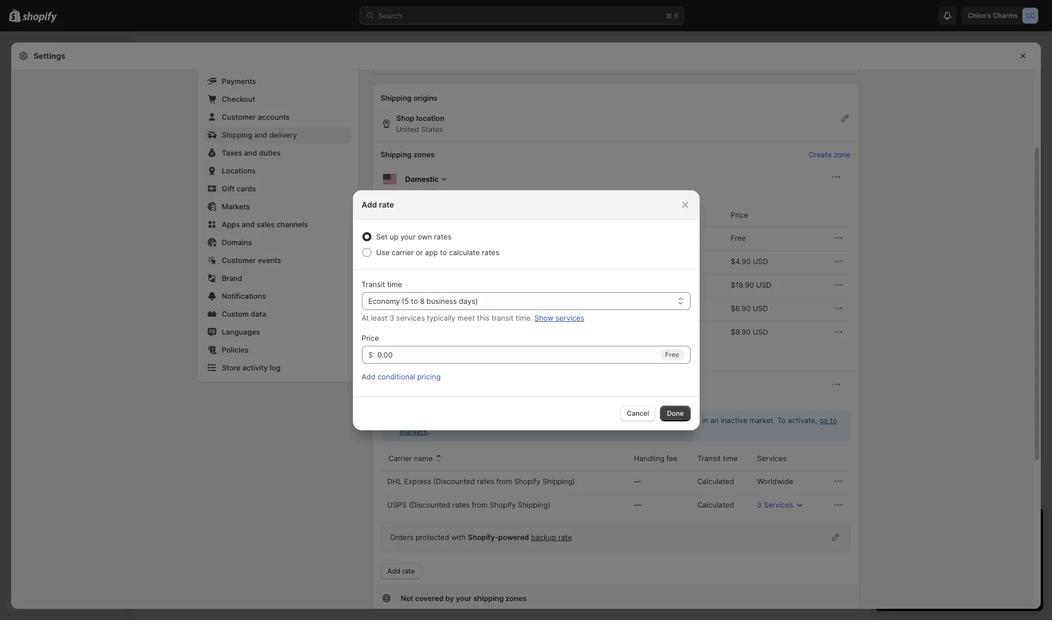 Task type: describe. For each thing, give the bounding box(es) containing it.
out
[[574, 416, 585, 425]]

set
[[376, 232, 388, 241]]

austria,
[[483, 396, 509, 405]]

create zone button
[[803, 147, 858, 162]]

transit inside add rate "dialog"
[[362, 280, 385, 289]]

price inside 'settings' dialog
[[731, 210, 749, 219]]

name for rate name
[[406, 210, 425, 219]]

0 countries and regions button
[[401, 604, 494, 620]]

taxes and duties
[[222, 148, 281, 157]]

show inside 'settings' dialog
[[549, 396, 568, 405]]

show inside add rate "dialog"
[[535, 313, 554, 322]]

$6.90
[[731, 304, 751, 313]]

payments
[[222, 77, 256, 86]]

transit time inside add rate "dialog"
[[362, 280, 402, 289]]

go to markets link
[[400, 416, 838, 436]]

locations link
[[204, 163, 352, 179]]

cancel
[[627, 409, 650, 417]]

store activity log
[[222, 363, 281, 372]]

conditional
[[378, 372, 416, 381]]

Price text field
[[378, 346, 659, 364]]

add conditional pricing
[[362, 372, 441, 381]]

to
[[778, 416, 786, 425]]

shop
[[397, 114, 415, 123]]

$4.90
[[731, 257, 751, 266]]

condition
[[490, 210, 523, 219]]

create
[[809, 150, 832, 159]]

time.
[[516, 313, 533, 322]]

0lb–1lb
[[490, 304, 514, 313]]

0 vertical spatial shipping)
[[543, 477, 575, 486]]

and for sales
[[242, 220, 255, 229]]

economy (5 to 8 business days)
[[369, 296, 478, 305]]

apps and sales channels link
[[204, 217, 352, 232]]

gift
[[222, 184, 235, 193]]

custom data link
[[204, 306, 352, 322]]

shop location united states
[[397, 114, 445, 134]]

3 services
[[758, 500, 794, 509]]

not covered by your shipping zones
[[401, 594, 527, 603]]

1 vertical spatial (discounted
[[409, 500, 451, 509]]

settings dialog
[[11, 0, 1042, 620]]

0lb–5lb
[[490, 257, 515, 266]]

customer accounts
[[222, 113, 290, 121]]

taxes
[[222, 148, 242, 157]]

won't
[[494, 416, 513, 425]]

shopify-
[[468, 533, 499, 542]]

name for carrier name
[[414, 454, 433, 463]]

your inside add rate "dialog"
[[401, 232, 416, 241]]

up
[[390, 232, 399, 241]]

united states
[[406, 188, 452, 197]]

states inside shop location united states
[[421, 125, 443, 134]]

1 vertical spatial shopify
[[490, 500, 516, 509]]

rate inside "dialog"
[[379, 200, 394, 209]]

meet
[[458, 313, 475, 322]]

to right app at the top of page
[[440, 248, 447, 257]]

cards
[[237, 184, 256, 193]]

carrier name button
[[387, 448, 446, 469]]

to left 8
[[411, 296, 418, 305]]

show all button
[[542, 392, 584, 408]]

transit for rate name
[[592, 210, 615, 219]]

united for united states
[[406, 188, 428, 197]]

dhl
[[388, 477, 402, 486]]

⌘
[[666, 11, 673, 20]]

customer events
[[222, 256, 281, 265]]

shipping and delivery link
[[204, 127, 352, 143]]

market.
[[750, 416, 776, 425]]

countries/regions
[[628, 416, 688, 425]]

at
[[362, 313, 369, 322]]

domains
[[222, 238, 252, 247]]

3 inside add rate "dialog"
[[390, 313, 394, 322]]

brand
[[222, 274, 243, 283]]

— for dhl express (discounted rates from shopify shipping)
[[635, 477, 642, 486]]

2 add rate button from the top
[[381, 564, 422, 579]]

2 vertical spatial rate
[[402, 567, 415, 575]]

sales
[[257, 220, 275, 229]]

be
[[515, 416, 523, 425]]

brand link
[[204, 270, 352, 286]]

business inside add rate "dialog"
[[427, 296, 457, 305]]

this
[[477, 313, 490, 322]]

3 for 3 to 4 business days
[[592, 304, 596, 313]]

transit time for rate name
[[592, 210, 632, 219]]

check
[[551, 416, 572, 425]]

origins
[[414, 93, 438, 102]]

time inside add rate "dialog"
[[387, 280, 402, 289]]

covered
[[415, 594, 444, 603]]

set up your own rates
[[376, 232, 452, 241]]

united arab emirates, austria, australia... show all
[[406, 396, 578, 405]]

apps and sales channels
[[222, 220, 308, 229]]

0 horizontal spatial zones
[[414, 150, 435, 159]]

markets inside markets link
[[222, 202, 250, 211]]

$
[[369, 350, 373, 359]]

payments link
[[204, 73, 352, 89]]

customer accounts link
[[204, 109, 352, 125]]

shipping zones
[[381, 150, 435, 159]]

rates up 0lb–5lb
[[482, 248, 500, 257]]

(5
[[402, 296, 409, 305]]

apps
[[222, 220, 240, 229]]

activate,
[[788, 416, 818, 425]]

transit
[[492, 313, 514, 322]]

usd for $6.90 usd
[[753, 304, 769, 313]]

rates down dhl express (discounted rates from shopify shipping)
[[453, 500, 470, 509]]

notifications
[[222, 292, 266, 301]]

store activity log link
[[204, 360, 352, 376]]

gift cards
[[222, 184, 256, 193]]

0 vertical spatial from
[[497, 477, 513, 486]]

typically
[[427, 313, 456, 322]]

activity
[[243, 363, 268, 372]]

usps (discounted rates from shopify shipping)
[[388, 500, 551, 509]]

transit for carrier name
[[698, 454, 721, 463]]

or
[[416, 248, 423, 257]]

shipping for shipping and delivery
[[222, 130, 252, 139]]

able
[[526, 416, 540, 425]]



Task type: vqa. For each thing, say whether or not it's contained in the screenshot.
text field
no



Task type: locate. For each thing, give the bounding box(es) containing it.
rate up not
[[402, 567, 415, 575]]

2 vertical spatial add rate
[[388, 567, 415, 575]]

add rate up 'add conditional pricing'
[[388, 353, 415, 361]]

business inside 'settings' dialog
[[614, 304, 644, 313]]

orders
[[390, 533, 414, 542]]

markets
[[222, 202, 250, 211], [400, 427, 428, 436]]

worldwide
[[758, 477, 794, 486]]

services inside button
[[764, 500, 794, 509]]

0 vertical spatial transit
[[592, 210, 615, 219]]

and right apps
[[242, 220, 255, 229]]

business up 'typically'
[[427, 296, 457, 305]]

add for 2nd add rate button from the top of the 'settings' dialog
[[388, 567, 401, 575]]

done button
[[661, 406, 691, 421]]

add rate inside "dialog"
[[362, 200, 394, 209]]

economy down carrier
[[388, 257, 419, 266]]

go
[[820, 416, 829, 425]]

not
[[401, 594, 414, 603]]

2 vertical spatial time
[[724, 454, 738, 463]]

1 horizontal spatial from
[[497, 477, 513, 486]]

shipping for shipping zones
[[381, 150, 412, 159]]

0 horizontal spatial 3
[[390, 313, 394, 322]]

1 vertical spatial zones
[[506, 594, 527, 603]]

0 vertical spatial free
[[731, 233, 747, 242]]

states down location
[[421, 125, 443, 134]]

location
[[417, 114, 445, 123]]

languages
[[222, 327, 260, 336]]

free inside add rate "dialog"
[[666, 350, 680, 359]]

1 horizontal spatial markets
[[400, 427, 428, 436]]

zones right the shipping
[[506, 594, 527, 603]]

0 horizontal spatial your
[[401, 232, 416, 241]]

name right carrier
[[414, 454, 433, 463]]

k
[[675, 11, 680, 20]]

add down 'orders'
[[388, 567, 401, 575]]

0 vertical spatial customer
[[222, 113, 256, 121]]

0 vertical spatial name
[[406, 210, 425, 219]]

your right by
[[456, 594, 472, 603]]

locations
[[222, 166, 256, 175]]

0 vertical spatial all
[[570, 396, 578, 405]]

1 — from the top
[[635, 477, 642, 486]]

economy up carrier
[[388, 233, 419, 242]]

economy for $4.90 usd
[[388, 257, 419, 266]]

0 vertical spatial add rate button
[[381, 349, 422, 365]]

time for carrier name
[[724, 454, 738, 463]]

add down $
[[362, 372, 376, 381]]

custom data
[[222, 310, 266, 319]]

domains link
[[204, 235, 352, 250]]

usd right $4.90
[[753, 257, 769, 266]]

1 vertical spatial markets
[[400, 427, 428, 436]]

zone
[[834, 150, 851, 159]]

calculated for usps (discounted rates from shopify shipping)
[[698, 500, 735, 509]]

search
[[378, 11, 402, 20]]

usd right $6.90
[[753, 304, 769, 313]]

name
[[406, 210, 425, 219], [414, 454, 433, 463]]

shipping
[[474, 594, 504, 603]]

economy up least
[[369, 296, 400, 305]]

customer for customer accounts
[[222, 113, 256, 121]]

done
[[667, 409, 684, 417]]

economy up the (5
[[388, 280, 419, 289]]

1 vertical spatial price
[[362, 333, 379, 342]]

free inside 'settings' dialog
[[731, 233, 747, 242]]

transit
[[592, 210, 615, 219], [362, 280, 385, 289], [698, 454, 721, 463]]

orders protected with shopify-powered
[[390, 533, 529, 542]]

store
[[222, 363, 241, 372]]

0 horizontal spatial price
[[362, 333, 379, 342]]

2 services from the left
[[556, 313, 585, 322]]

1 horizontal spatial services
[[556, 313, 585, 322]]

from
[[497, 477, 513, 486], [472, 500, 488, 509]]

add rate up not
[[388, 567, 415, 575]]

events
[[258, 256, 281, 265]]

rate
[[389, 210, 404, 219]]

1 horizontal spatial all
[[618, 416, 626, 425]]

your trial just started element
[[876, 537, 1044, 611]]

at least 3 services typically meet this transit time. show services
[[362, 313, 585, 322]]

united up rate name button
[[406, 188, 428, 197]]

0 horizontal spatial free
[[666, 350, 680, 359]]

express
[[404, 477, 432, 486]]

1 vertical spatial states
[[430, 188, 452, 197]]

1 vertical spatial add rate button
[[381, 564, 422, 579]]

services right time.
[[556, 313, 585, 322]]

3 left the 4
[[592, 304, 596, 313]]

to left the 4
[[598, 304, 605, 313]]

all left the cancel
[[618, 416, 626, 425]]

—
[[635, 477, 642, 486], [635, 500, 642, 509]]

3 right least
[[390, 313, 394, 322]]

1 vertical spatial add rate
[[388, 353, 415, 361]]

protected
[[416, 533, 450, 542]]

fee
[[667, 454, 678, 463]]

2 horizontal spatial time
[[724, 454, 738, 463]]

2 vertical spatial transit time
[[698, 454, 738, 463]]

1 vertical spatial transit
[[362, 280, 385, 289]]

your inside 'settings' dialog
[[456, 594, 472, 603]]

your
[[401, 232, 416, 241], [456, 594, 472, 603]]

show right time.
[[535, 313, 554, 322]]

0 vertical spatial show
[[535, 313, 554, 322]]

app
[[425, 248, 438, 257]]

dhl express (discounted rates from shopify shipping)
[[388, 477, 575, 486]]

1 vertical spatial time
[[387, 280, 402, 289]]

policies link
[[204, 342, 352, 358]]

and
[[254, 130, 267, 139], [244, 148, 257, 157], [242, 220, 255, 229], [442, 607, 455, 616]]

shopify image
[[23, 12, 57, 23]]

2 — from the top
[[635, 500, 642, 509]]

0 vertical spatial united
[[397, 125, 419, 134]]

add rate
[[362, 200, 394, 209], [388, 353, 415, 361], [388, 567, 415, 575]]

rate up add conditional pricing button
[[402, 353, 415, 361]]

add inside button
[[362, 372, 376, 381]]

1 services from the left
[[397, 313, 425, 322]]

shipping down shop
[[381, 150, 412, 159]]

0 vertical spatial add rate
[[362, 200, 394, 209]]

powered
[[499, 533, 529, 542]]

0 horizontal spatial all
[[570, 396, 578, 405]]

1 vertical spatial customer
[[222, 256, 256, 265]]

rate up rate
[[379, 200, 394, 209]]

delivery
[[269, 130, 297, 139]]

markets inside go to markets
[[400, 427, 428, 436]]

1 vertical spatial your
[[456, 594, 472, 603]]

3
[[592, 304, 596, 313], [390, 313, 394, 322], [758, 500, 762, 509]]

add for add conditional pricing button
[[362, 372, 376, 381]]

calculated for dhl express (discounted rates from shopify shipping)
[[698, 477, 735, 486]]

use carrier or app to calculate rates
[[376, 248, 500, 257]]

0 vertical spatial services
[[758, 454, 787, 463]]

rates up the usps (discounted rates from shopify shipping)
[[477, 477, 495, 486]]

united down shop
[[397, 125, 419, 134]]

2 horizontal spatial 3
[[758, 500, 762, 509]]

(discounted up the usps (discounted rates from shopify shipping)
[[434, 477, 475, 486]]

0 countries and regions
[[401, 607, 482, 616]]

(discounted down express
[[409, 500, 451, 509]]

rate
[[379, 200, 394, 209], [402, 353, 415, 361], [402, 567, 415, 575]]

shipping origins
[[381, 93, 438, 102]]

1 vertical spatial free
[[666, 350, 680, 359]]

channels
[[277, 220, 308, 229]]

price up $
[[362, 333, 379, 342]]

3 for 3 services
[[758, 500, 762, 509]]

usd for $19.90 usd
[[757, 280, 772, 289]]

1 vertical spatial name
[[414, 454, 433, 463]]

1 horizontal spatial free
[[731, 233, 747, 242]]

1 calculated from the top
[[698, 477, 735, 486]]

all
[[570, 396, 578, 405], [618, 416, 626, 425]]

1 vertical spatial united
[[406, 188, 428, 197]]

add rate button up not
[[381, 564, 422, 579]]

1 horizontal spatial transit time
[[592, 210, 632, 219]]

2 calculated from the top
[[698, 500, 735, 509]]

add up set
[[362, 200, 377, 209]]

usd right "$19.90"
[[757, 280, 772, 289]]

1 vertical spatial transit time
[[362, 280, 402, 289]]

economy for $19.90 usd
[[388, 280, 419, 289]]

united left arab
[[406, 396, 428, 405]]

won't be able to check out because all countries/regions are in an inactive market. to activate,
[[492, 416, 820, 425]]

2 vertical spatial united
[[406, 396, 428, 405]]

0 vertical spatial shipping
[[381, 93, 412, 102]]

1 customer from the top
[[222, 113, 256, 121]]

economy for free
[[388, 233, 419, 242]]

customer inside customer events link
[[222, 256, 256, 265]]

to right able
[[542, 416, 549, 425]]

shipping for shipping origins
[[381, 93, 412, 102]]

transit time for carrier name
[[698, 454, 738, 463]]

add rate up rate
[[362, 200, 394, 209]]

rate name
[[389, 210, 425, 219]]

shipping and delivery
[[222, 130, 297, 139]]

1 vertical spatial from
[[472, 500, 488, 509]]

0 vertical spatial your
[[401, 232, 416, 241]]

and down the customer accounts
[[254, 130, 267, 139]]

usd for $9.90 usd
[[753, 327, 769, 336]]

markets up carrier name button
[[400, 427, 428, 436]]

add for 1st add rate button
[[388, 353, 401, 361]]

8
[[420, 296, 425, 305]]

0 horizontal spatial transit
[[362, 280, 385, 289]]

status containing go to markets
[[381, 410, 851, 442]]

1 horizontal spatial business
[[614, 304, 644, 313]]

to right go
[[831, 416, 838, 425]]

united inside shop location united states
[[397, 125, 419, 134]]

usd right $9.90
[[753, 327, 769, 336]]

$9.90
[[731, 327, 751, 336]]

1 vertical spatial show
[[549, 396, 568, 405]]

create zone
[[809, 150, 851, 159]]

0 vertical spatial price
[[731, 210, 749, 219]]

united for united arab emirates, austria, australia... show all
[[406, 396, 428, 405]]

zones down shop location united states in the left top of the page
[[414, 150, 435, 159]]

1 vertical spatial services
[[764, 500, 794, 509]]

1 vertical spatial all
[[618, 416, 626, 425]]

show services button
[[535, 313, 585, 322]]

customer down checkout
[[222, 113, 256, 121]]

3 inside button
[[758, 500, 762, 509]]

1 horizontal spatial zones
[[506, 594, 527, 603]]

calculate
[[449, 248, 480, 257]]

1 vertical spatial shipping
[[222, 130, 252, 139]]

0 vertical spatial markets
[[222, 202, 250, 211]]

price up $4.90
[[731, 210, 749, 219]]

your right 'up'
[[401, 232, 416, 241]]

0 horizontal spatial transit time
[[362, 280, 402, 289]]

1 add rate button from the top
[[381, 349, 422, 365]]

arab
[[430, 396, 447, 405]]

states
[[421, 125, 443, 134], [430, 188, 452, 197]]

economy inside add rate "dialog"
[[369, 296, 400, 305]]

shipping up the taxes
[[222, 130, 252, 139]]

markets down "gift cards"
[[222, 202, 250, 211]]

transit time
[[592, 210, 632, 219], [362, 280, 402, 289], [698, 454, 738, 463]]

1 horizontal spatial transit
[[592, 210, 615, 219]]

policies
[[222, 345, 249, 354]]

from down dhl express (discounted rates from shopify shipping)
[[472, 500, 488, 509]]

services down standard
[[397, 313, 425, 322]]

2 horizontal spatial transit
[[698, 454, 721, 463]]

1 vertical spatial —
[[635, 500, 642, 509]]

and right the taxes
[[244, 148, 257, 157]]

an
[[711, 416, 719, 425]]

1 horizontal spatial 3
[[592, 304, 596, 313]]

rates up use carrier or app to calculate rates
[[434, 232, 452, 241]]

status
[[381, 410, 851, 442]]

(discounted
[[434, 477, 475, 486], [409, 500, 451, 509]]

and for delivery
[[254, 130, 267, 139]]

from up the usps (discounted rates from shopify shipping)
[[497, 477, 513, 486]]

usd for $4.90 usd
[[753, 257, 769, 266]]

1 horizontal spatial price
[[731, 210, 749, 219]]

zones
[[414, 150, 435, 159], [506, 594, 527, 603]]

2 vertical spatial shipping
[[381, 150, 412, 159]]

1 horizontal spatial your
[[456, 594, 472, 603]]

3 down worldwide
[[758, 500, 762, 509]]

business
[[427, 296, 457, 305], [614, 304, 644, 313]]

customer inside customer accounts link
[[222, 113, 256, 121]]

and for duties
[[244, 148, 257, 157]]

0 vertical spatial time
[[617, 210, 632, 219]]

0 vertical spatial (discounted
[[434, 477, 475, 486]]

0 vertical spatial transit time
[[592, 210, 632, 219]]

time for rate name
[[617, 210, 632, 219]]

1 vertical spatial shipping)
[[518, 500, 551, 509]]

business right the 4
[[614, 304, 644, 313]]

inactive
[[721, 416, 748, 425]]

all up out
[[570, 396, 578, 405]]

status inside 'settings' dialog
[[381, 410, 851, 442]]

days
[[646, 304, 663, 313]]

pricing
[[418, 372, 441, 381]]

notifications link
[[204, 288, 352, 304]]

0 horizontal spatial from
[[472, 500, 488, 509]]

are
[[690, 416, 701, 425]]

0 horizontal spatial markets
[[222, 202, 250, 211]]

0 vertical spatial —
[[635, 477, 642, 486]]

handling
[[635, 454, 665, 463]]

0 horizontal spatial time
[[387, 280, 402, 289]]

show up check
[[549, 396, 568, 405]]

0 vertical spatial zones
[[414, 150, 435, 159]]

1 horizontal spatial time
[[617, 210, 632, 219]]

services down worldwide
[[764, 500, 794, 509]]

and inside button
[[442, 607, 455, 616]]

add rate dialog
[[0, 190, 1053, 430]]

services up worldwide
[[758, 454, 787, 463]]

— for usps (discounted rates from shopify shipping)
[[635, 500, 642, 509]]

4
[[607, 304, 612, 313]]

customer down domains
[[222, 256, 256, 265]]

0 horizontal spatial services
[[397, 313, 425, 322]]

states up rate name button
[[430, 188, 452, 197]]

2 customer from the top
[[222, 256, 256, 265]]

customer for customer events
[[222, 256, 256, 265]]

emirates,
[[449, 396, 481, 405]]

0 horizontal spatial business
[[427, 296, 457, 305]]

2 vertical spatial transit
[[698, 454, 721, 463]]

0 vertical spatial states
[[421, 125, 443, 134]]

shipping up shop
[[381, 93, 412, 102]]

0 vertical spatial shopify
[[515, 477, 541, 486]]

0 vertical spatial calculated
[[698, 477, 735, 486]]

1 vertical spatial calculated
[[698, 500, 735, 509]]

days)
[[459, 296, 478, 305]]

0 vertical spatial rate
[[379, 200, 394, 209]]

add conditional pricing button
[[355, 369, 448, 384]]

2 horizontal spatial transit time
[[698, 454, 738, 463]]

$4.90 usd
[[731, 257, 769, 266]]

and down by
[[442, 607, 455, 616]]

cancel button
[[621, 406, 656, 421]]

name right rate
[[406, 210, 425, 219]]

1 vertical spatial rate
[[402, 353, 415, 361]]

add rate button up 'add conditional pricing'
[[381, 349, 422, 365]]

to inside go to markets
[[831, 416, 838, 425]]

price inside add rate "dialog"
[[362, 333, 379, 342]]

add up conditional
[[388, 353, 401, 361]]

checkout
[[222, 95, 255, 104]]



